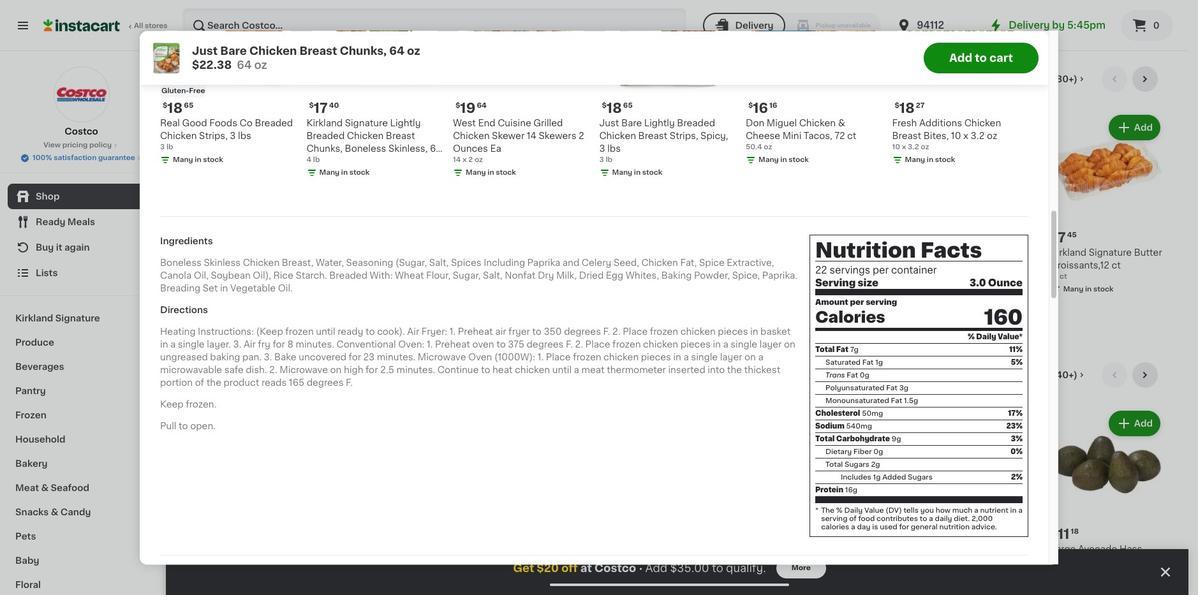 Task type: describe. For each thing, give the bounding box(es) containing it.
frozen link
[[8, 403, 155, 428]]

18 up large
[[1071, 528, 1079, 535]]

0
[[1154, 21, 1160, 30]]

1 vertical spatial 12
[[935, 528, 950, 541]]

to down the air
[[497, 340, 506, 349]]

0 horizontal spatial costco
[[65, 127, 98, 136]]

trans fat 0g polyunsaturated fat 3g monounsaturated fat 1.5g
[[826, 372, 919, 405]]

2 vertical spatial place
[[546, 353, 571, 362]]

lbs inside just bare lightly breaded chicken breast strips, spicy, 3 lbs 3 lb
[[608, 145, 621, 154]]

0 horizontal spatial degrees
[[307, 379, 344, 388]]

seedless
[[835, 545, 876, 554]]

3g
[[900, 385, 909, 392]]

a up inserted
[[684, 353, 689, 362]]

lb inside mandarins, 5 lbs 3 lb
[[443, 557, 450, 564]]

1 vertical spatial 3.
[[264, 353, 272, 362]]

rice
[[273, 271, 294, 280]]

160
[[985, 308, 1023, 328]]

kirkland for kirkland signature lightly breaded chicken breast chunks, boneless skinless, 64 oz
[[307, 119, 343, 128]]

kirkland for kirkland signature purified drinking water, 16.9 fl oz, 40-count 40 x 16.9 fl oz
[[191, 249, 228, 257]]

2g
[[872, 462, 881, 469]]

0 horizontal spatial 10
[[893, 144, 901, 151]]

0 horizontal spatial microwave
[[280, 366, 328, 375]]

many for kirkland signature butter croissants,12 ct
[[1064, 286, 1084, 293]]

rotisserie
[[805, 261, 851, 270]]

whites,
[[626, 271, 659, 280]]

lb inside strawberries, 2 lbs 2 lb
[[320, 557, 327, 564]]

organic blueberries, 18 oz 18 oz
[[928, 545, 1032, 577]]

ct down facts
[[939, 273, 946, 280]]

0 vertical spatial 24
[[977, 261, 989, 270]]

1 horizontal spatial fl
[[225, 286, 230, 293]]

$ 18 65 for just
[[602, 102, 633, 115]]

many down blueberries, 18 oz 18 oz
[[695, 570, 716, 577]]

0 horizontal spatial air
[[244, 340, 256, 349]]

x inside kirkland signature bath tissue, 2-ply, 4.5" x 4", 380 sheets, 30 ct
[[519, 261, 524, 270]]

main content containing best sellers
[[166, 51, 1189, 595]]

candy
[[60, 508, 91, 517]]

floral link
[[8, 573, 155, 595]]

lb inside organic bananas, 3 lbs 3 lb
[[566, 557, 573, 564]]

meat & seafood link
[[8, 476, 155, 500]]

many for kirkland signature cage free eggs, 24 ct
[[941, 286, 961, 293]]

chicken inside "kirkland signature rotisserie chicken 1 each"
[[853, 261, 890, 270]]

view for best sellers
[[1016, 75, 1038, 84]]

add button for kirkland signature butter croissants,12 ct
[[1110, 116, 1160, 139]]

$ for kirkland signature butter croissants,12 ct
[[1054, 232, 1058, 239]]

oven:
[[398, 340, 425, 349]]

0 vertical spatial 3.2
[[971, 132, 985, 141]]

2.5
[[380, 366, 394, 375]]

household
[[15, 435, 65, 444]]

in left 3.0
[[963, 286, 969, 293]]

1 vertical spatial sugars
[[908, 474, 933, 481]]

organic up nutrition at the bottom right of page
[[929, 514, 958, 521]]

0 horizontal spatial f.
[[346, 379, 353, 388]]

64 inside $ 19 64
[[477, 102, 487, 109]]

in up amount
[[840, 286, 847, 293]]

just for just bare lightly breaded chicken breast strips, spicy, 3 lbs 3 lb
[[600, 119, 619, 128]]

0 vertical spatial 3.
[[233, 340, 241, 349]]

in up into
[[713, 340, 721, 349]]

large
[[1051, 545, 1076, 554]]

$ for just bare lightly breaded chicken breast strips, spicy, 3 lbs
[[602, 102, 607, 109]]

0g for fiber
[[874, 449, 883, 456]]

a up "thickest"
[[759, 353, 764, 362]]

signature for bath
[[475, 249, 518, 257]]

0 horizontal spatial 16
[[753, 102, 768, 115]]

nutrition
[[940, 524, 970, 531]]

a up into
[[723, 340, 729, 349]]

add button for kirkland signature purified drinking water, 16.9 fl oz, 40-count
[[251, 116, 300, 139]]

added
[[883, 474, 907, 481]]

$ 18 65 for real
[[163, 102, 194, 115]]

1 horizontal spatial pieces
[[681, 340, 711, 349]]

stock up meat
[[603, 324, 623, 331]]

of inside heating instructions: (keep frozen until ready to cook). air fryer: 1. preheat air fryer to 350 degrees f. 2. place frozen chicken pieces in basket in a single layer. 3. air fry for 8 minutes. conventional oven: 1. preheat oven to 375 degrees f. 2. place frozen chicken pieces in a single layer on ungreased baking pan. 3. bake uncovered for 23 minutes. microwave oven (1000w): 1. place frozen chicken pieces in a single layer on a microwavable safe dish. 2. microwave on high for 2.5 minutes. continue to heat chicken until a meat thermometer inserted into the thickest portion of the product reads 165 degrees f.
[[195, 379, 204, 388]]

set
[[203, 284, 218, 293]]

lists
[[36, 269, 58, 278]]

$ 17 40
[[309, 102, 339, 115]]

many in stock down blueberries, 18 oz 18 oz
[[695, 570, 746, 577]]

many in stock for kirkland signature cage free eggs, 24 ct
[[941, 286, 991, 293]]

kirkland for kirkland signature cage free eggs, 24 ct 24 ct
[[928, 249, 964, 257]]

in down blueberries, 18 oz 18 oz
[[717, 570, 724, 577]]

1 horizontal spatial 2.
[[575, 340, 583, 349]]

4 inside product group
[[199, 231, 208, 245]]

18 up just bare lightly breaded chicken breast strips, spicy, 3 lbs 3 lb
[[607, 102, 622, 115]]

in down mini
[[781, 157, 787, 164]]

real good foods co breaded chicken strips, 3 lbs 3 lb
[[160, 119, 293, 151]]

product group containing 12
[[928, 409, 1041, 594]]

paprika.
[[762, 271, 798, 280]]

kirkland signature
[[15, 314, 100, 323]]

2 vertical spatial on
[[330, 366, 342, 375]]

a left day
[[851, 524, 856, 531]]

1 horizontal spatial salt,
[[483, 271, 503, 280]]

open.
[[190, 422, 216, 431]]

uncovered
[[299, 353, 347, 362]]

many for fresh additions chicken breast bites, 10 x 3.2 oz
[[905, 157, 926, 164]]

product group containing 7
[[1051, 112, 1164, 298]]

stock for kirkland signature rotisserie chicken
[[848, 286, 868, 293]]

kirkland for kirkland signature bath tissue, 2-ply, 4.5" x 4", 380 sheets, 30 ct
[[437, 249, 473, 257]]

add button for large avocado hass variety, 5 ct
[[1110, 413, 1160, 436]]

many for kirkland signature rotisserie chicken
[[818, 286, 838, 293]]

x right bites,
[[964, 132, 969, 141]]

chicken inside just bare chicken breast chunks, 64 oz $22.38 64 oz
[[249, 45, 297, 56]]

1 vertical spatial 3.2
[[908, 144, 919, 151]]

in inside product group
[[1086, 286, 1092, 293]]

5 inside mandarins, 5 lbs 3 lb
[[489, 545, 495, 554]]

oz inside the west end cuisine grilled chicken skewer 14 skewers 2 ounces ea 14 x 2 oz
[[475, 157, 483, 164]]

1 horizontal spatial %
[[968, 334, 975, 341]]

real
[[160, 119, 180, 128]]

includes 1g added sugars
[[841, 474, 933, 481]]

18 left 27
[[900, 102, 915, 115]]

add inside button
[[950, 52, 973, 63]]

in up the 'sponsored badge' image
[[595, 324, 601, 331]]

by
[[1053, 20, 1065, 30]]

hass
[[1120, 545, 1143, 554]]

stock for kirkland signature butter croissants,12 ct
[[1094, 286, 1114, 293]]

2 horizontal spatial 1.
[[538, 353, 544, 362]]

fat left 3g
[[887, 385, 898, 392]]

1
[[805, 273, 808, 280]]

2 horizontal spatial single
[[731, 340, 758, 349]]

item carousel region containing best sellers
[[191, 66, 1164, 353]]

1 vertical spatial 14
[[453, 157, 461, 164]]

mandarins,
[[437, 545, 486, 554]]

chunks, for just bare chicken breast chunks, 64 oz $22.38 64 oz
[[340, 45, 387, 56]]

a down the you
[[929, 516, 934, 523]]

& inside don miguel chicken & cheese mini tacos, 72 ct 50.4 oz
[[838, 119, 846, 128]]

chicken inside the west end cuisine grilled chicken skewer 14 skewers 2 ounces ea 14 x 2 oz
[[453, 132, 490, 141]]

stock down mandarins, 5 lbs 3 lb
[[480, 570, 500, 577]]

oz inside just bare chicken breast chunks, 64 oz
[[767, 261, 777, 270]]

1 horizontal spatial bananas,
[[314, 249, 355, 257]]

pantry
[[15, 387, 46, 396]]

1 vertical spatial degrees
[[527, 340, 564, 349]]

1 vertical spatial place
[[586, 340, 611, 349]]

6 for kirkland signature rotisserie chicken
[[813, 231, 822, 245]]

2 down ounces
[[469, 157, 473, 164]]

for down 23 at the bottom left of the page
[[366, 366, 378, 375]]

23
[[364, 353, 375, 362]]

ct inside kirkland signature bath tissue, 2-ply, 4.5" x 4", 380 sheets, 30 ct
[[508, 274, 517, 283]]

5:45pm
[[1068, 20, 1106, 30]]

view all (30+)
[[1016, 75, 1078, 84]]

0 vertical spatial f.
[[604, 328, 610, 336]]

0 vertical spatial pieces
[[718, 328, 748, 336]]

per for container
[[873, 266, 889, 275]]

18 up qualify.
[[738, 545, 748, 554]]

4 lb
[[307, 157, 320, 164]]

bananas, 3 lbs 3 lb for treatment tracker modal dialog
[[191, 545, 256, 564]]

many in stock down mandarins, 5 lbs 3 lb
[[450, 570, 500, 577]]

mini
[[783, 132, 802, 141]]

in up inserted
[[674, 353, 682, 362]]

bare for oz
[[220, 45, 247, 56]]

delivery for delivery
[[736, 21, 774, 30]]

2 down strawberries,
[[314, 557, 319, 564]]

frozen up meat
[[573, 353, 602, 362]]

0 horizontal spatial sugars
[[845, 462, 870, 469]]

oven
[[469, 353, 492, 362]]

0 vertical spatial 16.9
[[191, 274, 209, 283]]

1 horizontal spatial 1.
[[450, 328, 456, 336]]

snacks & candy link
[[8, 500, 155, 525]]

many in stock for just bare lightly breaded chicken breast strips, spicy, 3 lbs
[[612, 169, 663, 177]]

0 horizontal spatial fl
[[212, 274, 218, 283]]

stock for west end cuisine grilled chicken skewer 14 skewers 2 ounces ea
[[496, 169, 516, 177]]

1 vertical spatial 1g
[[873, 474, 881, 481]]

a up 2,000
[[975, 508, 979, 515]]

meat & seafood
[[15, 484, 89, 493]]

all for 7
[[1041, 75, 1051, 84]]

signature for rotisserie
[[844, 249, 887, 257]]

in down ea
[[488, 169, 494, 177]]

frozen
[[15, 411, 46, 420]]

gluten-free
[[161, 88, 205, 95]]

ct down variety,
[[1057, 570, 1065, 577]]

fat for total
[[837, 347, 849, 354]]

facts
[[921, 241, 982, 261]]

0 horizontal spatial 24
[[928, 273, 937, 280]]

$ for kirkland signature cage free eggs, 24 ct
[[931, 232, 935, 239]]

sponsored badge image
[[560, 337, 598, 344]]

chunks, for just bare chicken breast chunks, 64 oz
[[714, 261, 750, 270]]

100% satisfaction guarantee
[[33, 154, 135, 161]]

many in stock for kirkland signature rotisserie chicken
[[818, 286, 868, 293]]

lightly for signature
[[390, 119, 421, 128]]

0 vertical spatial air
[[407, 328, 419, 336]]

frozen up inserted
[[650, 328, 679, 336]]

to up conventional
[[366, 328, 375, 336]]

serving inside * the % daily value (dv) tells you how much a nutrient in a serving of food contributes to a daily diet. 2,000 calories a day is used for general nutrition advice.
[[822, 516, 848, 523]]

18 down $ 12 43
[[928, 570, 936, 577]]

40 inside kirkland signature purified drinking water, 16.9 fl oz, 40-count 40 x 16.9 fl oz
[[191, 286, 201, 293]]

bare for lbs
[[622, 119, 642, 128]]

0 vertical spatial free
[[189, 88, 205, 95]]

stock for don miguel chicken & cheese mini tacos, 72 ct
[[789, 157, 809, 164]]

& for seafood
[[41, 484, 49, 493]]

0 horizontal spatial salt,
[[429, 259, 449, 268]]

to right 'pull'
[[179, 422, 188, 431]]

lbs inside strawberries, 2 lbs 2 lb
[[383, 545, 397, 554]]

$ 11 18 for large
[[1054, 528, 1079, 541]]

1 vertical spatial preheat
[[435, 340, 470, 349]]

spices
[[451, 259, 482, 268]]

2 horizontal spatial degrees
[[564, 328, 601, 336]]

signature for lightly
[[345, 119, 388, 128]]

item carousel region containing fresh fruit
[[191, 363, 1164, 595]]

skinless
[[204, 259, 241, 268]]

oz inside kirkland signature purified drinking water, 16.9 fl oz, 40-count 40 x 16.9 fl oz
[[232, 286, 240, 293]]

drinking
[[228, 261, 266, 270]]

x down $ 18 27 at right top
[[902, 144, 906, 151]]

end
[[478, 119, 496, 128]]

oz inside "kirkland signature lightly breaded chicken breast chunks, boneless skinless, 64 oz"
[[307, 157, 317, 166]]

pricing
[[62, 142, 88, 149]]

in down heating
[[160, 340, 168, 349]]

calories
[[816, 310, 886, 325]]

wheat
[[395, 271, 424, 280]]

floral
[[15, 581, 41, 590]]

2 vertical spatial minutes.
[[397, 366, 435, 375]]

2 vertical spatial total
[[826, 462, 843, 469]]

daily
[[935, 516, 953, 523]]

23%
[[1007, 423, 1023, 430]]

to down the oven
[[481, 366, 490, 375]]

3 inside mandarins, 5 lbs 3 lb
[[437, 557, 442, 564]]

best sellers
[[191, 72, 276, 86]]

18 left large
[[1022, 545, 1032, 554]]

2 horizontal spatial on
[[784, 340, 796, 349]]

the
[[822, 508, 835, 515]]

& for candy
[[51, 508, 58, 517]]

$ for west end cuisine grilled chicken skewer 14 skewers 2 ounces ea
[[456, 102, 460, 109]]

chicken inside just bare lightly breaded chicken breast strips, spicy, 3 lbs 3 lb
[[600, 132, 636, 141]]

(sugar,
[[396, 259, 427, 268]]

16g
[[846, 487, 858, 494]]

used
[[880, 524, 898, 531]]

product
[[224, 379, 259, 388]]

breast for just bare chicken breast chunks, 64 oz
[[683, 261, 712, 270]]

1 horizontal spatial single
[[691, 353, 718, 362]]

thermometer
[[607, 366, 666, 375]]

mandarins, 5 lbs 3 lb
[[437, 545, 510, 564]]

1 horizontal spatial serving
[[866, 299, 898, 307]]

many in stock for real good foods co breaded chicken strips, 3 lbs
[[173, 157, 223, 164]]

water, for drinking
[[268, 261, 296, 270]]

many in stock for kirkland signature butter croissants,12 ct
[[1064, 286, 1114, 293]]

add button for 3 lb
[[374, 116, 423, 139]]

portion
[[160, 379, 193, 388]]

breast for fresh additions chicken breast bites, 10 x 3.2 oz 10 x 3.2 oz
[[893, 132, 922, 141]]

chicken inside fresh additions chicken breast bites, 10 x 3.2 oz 10 x 3.2 oz
[[965, 119, 1002, 128]]

$ for large avocado hass variety, 5 ct
[[1054, 528, 1058, 535]]

1 vertical spatial minutes.
[[377, 353, 416, 362]]

$ 19 64
[[456, 102, 487, 115]]

off inside get $20 off at costco • add $35.00 to qualify.
[[562, 564, 578, 574]]

just bare chicken breast chunks, 64 oz $22.38 64 oz
[[192, 45, 420, 70]]

kirkland signature butter croissants,12 ct 12 ct
[[1051, 249, 1163, 280]]

many in stock up the 'sponsored badge' image
[[573, 324, 623, 331]]

350
[[544, 328, 562, 336]]

many up the 'sponsored badge' image
[[573, 324, 593, 331]]

skewer
[[492, 132, 525, 141]]

1 horizontal spatial 10
[[952, 132, 962, 141]]

17
[[314, 102, 328, 115]]

65 for good
[[184, 102, 194, 109]]

baking
[[210, 353, 240, 362]]

stock for kirkland signature cage free eggs, 24 ct
[[971, 286, 991, 293]]

frozen up thermometer on the right of page
[[613, 340, 641, 349]]

view for fresh fruit
[[1016, 371, 1038, 380]]

to inside button
[[975, 52, 987, 63]]

18 up real
[[167, 102, 183, 115]]

frozen up 8
[[285, 328, 314, 336]]

1 horizontal spatial 4
[[307, 157, 312, 164]]

ready
[[338, 328, 363, 336]]

beverages
[[15, 363, 64, 371]]

2 right skewers
[[579, 132, 584, 141]]

many down mandarins, 5 lbs 3 lb
[[450, 570, 470, 577]]

fresh fruit
[[191, 369, 267, 382]]

1 vertical spatial 16.9
[[209, 286, 224, 293]]

$ 6 21 for kirkland signature rotisserie chicken
[[808, 231, 831, 245]]

view pricing policy link
[[43, 140, 119, 151]]

green
[[805, 545, 833, 554]]

guarantee
[[98, 154, 135, 161]]

ct down the croissants,12
[[1060, 273, 1068, 280]]

breast for just bare chicken breast chunks, 64 oz $22.38 64 oz
[[300, 45, 337, 56]]

ct down avocado
[[1095, 558, 1104, 567]]

breast inside just bare lightly breaded chicken breast strips, spicy, 3 lbs 3 lb
[[639, 132, 668, 141]]

heat
[[493, 366, 513, 375]]

chicken inside just bare chicken breast chunks, 64 oz
[[727, 249, 764, 257]]

1 horizontal spatial on
[[745, 353, 756, 362]]

0 vertical spatial until
[[316, 328, 335, 336]]

1 horizontal spatial until
[[553, 366, 572, 375]]

to left 350
[[533, 328, 542, 336]]

0g for fat
[[860, 372, 870, 379]]

boneless inside boneless skinless chicken breast, water, seasoning (sugar, salt, spices including paprika and celery seed, chicken fat, spice extractive, canola oil, soybean oil), rice starch. breaded with: wheat flour, sugar, salt, nonfat dry milk, dried egg whites, baking powder, spice, paprika. breading set in vegetable oil.
[[160, 259, 202, 268]]

2 vertical spatial pieces
[[641, 353, 671, 362]]

x inside the west end cuisine grilled chicken skewer 14 skewers 2 ounces ea 14 x 2 oz
[[463, 157, 467, 164]]

for left 8
[[273, 340, 285, 349]]

1 vertical spatial 1.
[[427, 340, 433, 349]]

buy for buy it again
[[36, 243, 54, 252]]

% inside * the % daily value (dv) tells you how much a nutrient in a serving of food contributes to a daily diet. 2,000 calories a day is used for general nutrition advice.
[[837, 508, 843, 515]]

just bare lightly breaded chicken breast strips, spicy, 3 lbs 3 lb
[[600, 119, 729, 164]]

in down "kirkland signature lightly breaded chicken breast chunks, boneless skinless, 64 oz"
[[341, 169, 348, 177]]

servings per container
[[830, 266, 937, 275]]

(14)
[[730, 276, 743, 283]]

100%
[[33, 154, 52, 161]]

a left meat
[[574, 366, 579, 375]]

$ for green seedless grapes, 3 lbs
[[808, 528, 813, 535]]

12 inside kirkland signature butter croissants,12 ct 12 ct
[[1051, 273, 1058, 280]]

in down bites,
[[927, 157, 934, 164]]

1 vertical spatial view
[[43, 142, 61, 149]]

ct up 3.0 ounce
[[991, 261, 1000, 270]]

0 vertical spatial place
[[623, 328, 648, 336]]

stock down blueberries, 18 oz 18 oz
[[726, 570, 746, 577]]

in down mandarins, 5 lbs 3 lb
[[472, 570, 478, 577]]

a right nutrient
[[1019, 508, 1023, 515]]

product group containing 4
[[191, 112, 304, 310]]

kirkland signature lightly breaded chicken breast chunks, boneless skinless, 64 oz
[[307, 119, 442, 166]]

40-
[[235, 274, 251, 283]]

free inside kirkland signature cage free eggs, 24 ct 24 ct
[[928, 261, 948, 270]]

ounce
[[989, 279, 1023, 288]]

add button for organic blueberries, 18 oz
[[988, 413, 1037, 436]]

lbs inside mandarins, 5 lbs 3 lb
[[497, 545, 510, 554]]

tissue,
[[437, 261, 468, 270]]



Task type: locate. For each thing, give the bounding box(es) containing it.
breast inside just bare chicken breast chunks, 64 oz $22.38 64 oz
[[300, 45, 337, 56]]

total for saturated fat 1g
[[816, 347, 835, 354]]

bare inside just bare chicken breast chunks, 64 oz $22.38 64 oz
[[220, 45, 247, 56]]

of inside * the % daily value (dv) tells you how much a nutrient in a serving of food contributes to a daily diet. 2,000 calories a day is used for general nutrition advice.
[[850, 516, 857, 523]]

sugars
[[845, 462, 870, 469], [908, 474, 933, 481]]

lbs inside organic bananas, 3 lbs 3 lb
[[649, 545, 662, 554]]

strips, inside real good foods co breaded chicken strips, 3 lbs 3 lb
[[199, 132, 228, 141]]

x inside kirkland signature purified drinking water, 16.9 fl oz, 40-count 40 x 16.9 fl oz
[[203, 286, 207, 293]]

many for just bare lightly breaded chicken breast strips, spicy, 3 lbs
[[612, 169, 633, 177]]

sugar,
[[453, 271, 481, 280]]

11 for green
[[813, 528, 824, 541]]

$ 6 21 up rotisserie
[[808, 231, 831, 245]]

kirkland for kirkland signature
[[15, 314, 53, 323]]

$ inside $ 19 64
[[456, 102, 460, 109]]

chunks, inside "kirkland signature lightly breaded chicken breast chunks, boneless skinless, 64 oz"
[[307, 145, 343, 154]]

a down heating
[[170, 340, 176, 349]]

ct right 72
[[848, 132, 857, 141]]

buy it again link
[[8, 235, 155, 260]]

1 horizontal spatial 65
[[623, 102, 633, 109]]

%
[[968, 334, 975, 341], [837, 508, 843, 515]]

degrees down uncovered
[[307, 379, 344, 388]]

reads
[[262, 379, 287, 388]]

1 $ 11 18 from the left
[[808, 528, 834, 541]]

1 horizontal spatial fresh
[[893, 119, 917, 128]]

1 horizontal spatial 24
[[977, 261, 989, 270]]

16.9 down 'oz,'
[[209, 286, 224, 293]]

(30+)
[[1053, 75, 1078, 84]]

0 horizontal spatial bananas, 3 lbs 3 lb
[[191, 545, 256, 564]]

dietary fiber 0g
[[826, 449, 883, 456]]

14 down grilled
[[527, 132, 537, 141]]

0 horizontal spatial 5
[[489, 545, 495, 554]]

water, inside boneless skinless chicken breast, water, seasoning (sugar, salt, spices including paprika and celery seed, chicken fat, spice extractive, canola oil, soybean oil), rice starch. breaded with: wheat flour, sugar, salt, nonfat dry milk, dried egg whites, baking powder, spice, paprika. breading set in vegetable oil.
[[316, 259, 344, 268]]

0 vertical spatial daily
[[977, 334, 997, 341]]

2 horizontal spatial just
[[683, 249, 702, 257]]

many down good
[[173, 157, 193, 164]]

free down 'best'
[[189, 88, 205, 95]]

more button
[[777, 558, 826, 579]]

organic down $ 12 43
[[928, 545, 964, 554]]

view left (30+)
[[1016, 75, 1038, 84]]

fresh down baking
[[191, 369, 231, 382]]

1 strips, from the left
[[199, 132, 228, 141]]

in down good
[[195, 157, 201, 164]]

1 horizontal spatial blueberries,
[[966, 545, 1020, 554]]

into
[[708, 366, 725, 375]]

65 for bare
[[623, 102, 633, 109]]

0 vertical spatial minutes.
[[296, 340, 334, 349]]

all inside popup button
[[1041, 75, 1051, 84]]

4
[[307, 157, 312, 164], [199, 231, 208, 245]]

view inside "popup button"
[[1016, 371, 1038, 380]]

just bare chicken breast chunks, 64 oz
[[683, 249, 777, 270]]

fat left the 1.5g
[[891, 398, 903, 405]]

104
[[649, 274, 665, 283]]

0 horizontal spatial bananas,
[[191, 545, 232, 554]]

1g up "trans fat 0g polyunsaturated fat 3g monounsaturated fat 1.5g"
[[876, 360, 883, 367]]

kirkland for kirkland signature rotisserie chicken 1 each
[[805, 249, 841, 257]]

signature inside kirkland signature cage free eggs, 24 ct 24 ct
[[967, 249, 1010, 257]]

2 $ 6 21 from the left
[[931, 231, 954, 245]]

0 vertical spatial all
[[1041, 75, 1051, 84]]

satisfaction
[[54, 154, 97, 161]]

kirkland signature bath tissue, 2-ply, 4.5" x 4", 380 sheets, 30 ct button
[[437, 112, 550, 310]]

flour,
[[426, 271, 451, 280]]

stock for just bare lightly breaded chicken breast strips, spicy, 3 lbs
[[643, 169, 663, 177]]

of down 'microwavable'
[[195, 379, 204, 388]]

0 vertical spatial view
[[1016, 75, 1038, 84]]

just up $22.38
[[192, 45, 218, 56]]

many down 4 lb
[[319, 169, 340, 177]]

2 $ 18 65 from the left
[[602, 102, 633, 115]]

0 horizontal spatial free
[[189, 88, 205, 95]]

household link
[[8, 428, 155, 452]]

stock for fresh additions chicken breast bites, 10 x 3.2 oz
[[936, 157, 956, 164]]

strips, for foods
[[199, 132, 228, 141]]

stock for kirkland signature lightly breaded chicken breast chunks, boneless skinless, 64 oz
[[350, 169, 370, 177]]

breaded inside boneless skinless chicken breast, water, seasoning (sugar, salt, spices including paprika and celery seed, chicken fat, spice extractive, canola oil, soybean oil), rice starch. breaded with: wheat flour, sugar, salt, nonfat dry milk, dried egg whites, baking powder, spice, paprika. breading set in vegetable oil.
[[329, 271, 368, 280]]

1 blueberries, from the left
[[683, 545, 736, 554]]

daily inside * the % daily value (dv) tells you how much a nutrient in a serving of food contributes to a daily diet. 2,000 calories a day is used for general nutrition advice.
[[845, 508, 863, 515]]

breaded inside just bare lightly breaded chicken breast strips, spicy, 3 lbs 3 lb
[[677, 119, 716, 128]]

0 horizontal spatial layer
[[720, 353, 743, 362]]

blueberries, 18 oz 18 oz
[[683, 545, 761, 564]]

$ for organic blueberries, 18 oz
[[931, 528, 935, 535]]

view up 100%
[[43, 142, 61, 149]]

2 21 from the left
[[946, 232, 954, 239]]

just inside just bare chicken breast chunks, 64 oz $22.38 64 oz
[[192, 45, 218, 56]]

6 for kirkland signature cage free eggs, 24 ct
[[935, 231, 945, 245]]

$ inside $ 7 45
[[1054, 232, 1058, 239]]

all left (40+)
[[1041, 371, 1051, 380]]

many for don miguel chicken & cheese mini tacos, 72 ct
[[759, 157, 779, 164]]

signature inside "kirkland signature lightly breaded chicken breast chunks, boneless skinless, 64 oz"
[[345, 119, 388, 128]]

delivery for delivery by 5:45pm
[[1009, 20, 1050, 30]]

1 vertical spatial total
[[816, 436, 835, 443]]

ct inside don miguel chicken & cheese mini tacos, 72 ct 50.4 oz
[[848, 132, 857, 141]]

degrees
[[564, 328, 601, 336], [527, 340, 564, 349], [307, 379, 344, 388]]

strips, inside just bare lightly breaded chicken breast strips, spicy, 3 lbs 3 lb
[[670, 132, 699, 141]]

breast up 'skinless,'
[[386, 132, 415, 141]]

0 horizontal spatial 12
[[935, 528, 950, 541]]

50.4
[[746, 144, 762, 151]]

place up thermometer on the right of page
[[623, 328, 648, 336]]

buy left it
[[36, 243, 54, 252]]

you
[[921, 508, 934, 515]]

1 lightly from the left
[[390, 119, 421, 128]]

organic inside organic blueberries, 18 oz 18 oz
[[928, 545, 964, 554]]

0 horizontal spatial buy
[[36, 243, 54, 252]]

lbs inside green seedless grapes, 3 lbs 3 lb
[[813, 558, 827, 567]]

0 vertical spatial 1.
[[450, 328, 456, 336]]

stock down real good foods co breaded chicken strips, 3 lbs 3 lb
[[203, 157, 223, 164]]

west end cuisine grilled chicken skewer 14 skewers 2 ounces ea 14 x 2 oz
[[453, 119, 584, 164]]

0 vertical spatial 14
[[527, 132, 537, 141]]

1 horizontal spatial 16
[[770, 102, 778, 109]]

chunks,
[[340, 45, 387, 56], [307, 145, 343, 154], [714, 261, 750, 270]]

1 horizontal spatial free
[[928, 261, 948, 270]]

$ for kirkland signature purified drinking water, 16.9 fl oz, 40-count
[[194, 232, 199, 239]]

0 vertical spatial boneless
[[345, 145, 386, 154]]

2 lightly from the left
[[644, 119, 675, 128]]

fat left 7g
[[837, 347, 849, 354]]

0 horizontal spatial 3.2
[[908, 144, 919, 151]]

1 horizontal spatial water,
[[316, 259, 344, 268]]

$ for real good foods co breaded chicken strips, 3 lbs
[[163, 102, 167, 109]]

0 vertical spatial fresh
[[893, 119, 917, 128]]

1 vertical spatial serving
[[822, 516, 848, 523]]

daily up food
[[845, 508, 863, 515]]

bananas, inside organic bananas, 3 lbs 3 lb
[[598, 545, 639, 554]]

2 11 from the left
[[1058, 528, 1070, 541]]

2 horizontal spatial 2.
[[613, 328, 621, 336]]

1 horizontal spatial microwave
[[418, 353, 466, 362]]

&
[[838, 119, 846, 128], [41, 484, 49, 493], [51, 508, 58, 517]]

layer up into
[[720, 353, 743, 362]]

off
[[623, 250, 633, 257], [562, 564, 578, 574]]

ingredients
[[160, 237, 213, 246]]

$ 11 18 up the green
[[808, 528, 834, 541]]

single up ungreased
[[178, 340, 205, 349]]

$ 18 65 up real
[[163, 102, 194, 115]]

breaded inside real good foods co breaded chicken strips, 3 lbs 3 lb
[[255, 119, 293, 128]]

$ 6 21
[[808, 231, 831, 245], [931, 231, 954, 245]]

delivery
[[1009, 20, 1050, 30], [736, 21, 774, 30]]

signature for butter
[[1089, 249, 1132, 257]]

pieces up inserted
[[681, 340, 711, 349]]

boneless inside "kirkland signature lightly breaded chicken breast chunks, boneless skinless, 64 oz"
[[345, 145, 386, 154]]

21 for kirkland signature rotisserie chicken
[[823, 232, 831, 239]]

total for dietary fiber 0g
[[816, 436, 835, 443]]

1 horizontal spatial 3.2
[[971, 132, 985, 141]]

preheat down "fryer:"
[[435, 340, 470, 349]]

signature for purified
[[230, 249, 273, 257]]

2 all from the top
[[1041, 371, 1051, 380]]

4 down $ 17 40 in the left of the page
[[307, 157, 312, 164]]

breast inside "kirkland signature lightly breaded chicken breast chunks, boneless skinless, 64 oz"
[[386, 132, 415, 141]]

just inside just bare chicken breast chunks, 64 oz
[[683, 249, 702, 257]]

spicy,
[[701, 132, 729, 141]]

10 right bites,
[[952, 132, 962, 141]]

lb inside real good foods co breaded chicken strips, 3 lbs 3 lb
[[167, 144, 173, 151]]

salt, down ply,
[[483, 271, 503, 280]]

$ inside $ 4 96
[[194, 232, 199, 239]]

$ inside $ 12 43
[[931, 528, 935, 535]]

many down bites,
[[905, 157, 926, 164]]

treatment tracker modal dialog
[[166, 550, 1189, 595]]

& up 72
[[838, 119, 846, 128]]

costco link
[[53, 66, 109, 138]]

lightly inside just bare lightly breaded chicken breast strips, spicy, 3 lbs 3 lb
[[644, 119, 675, 128]]

16.9 up set
[[191, 274, 209, 283]]

sugars up includes on the right bottom of page
[[845, 462, 870, 469]]

air
[[407, 328, 419, 336], [244, 340, 256, 349]]

including
[[484, 259, 525, 268]]

1g down 2g
[[873, 474, 881, 481]]

lists link
[[8, 260, 155, 286]]

air up pan.
[[244, 340, 256, 349]]

x down ounces
[[463, 157, 467, 164]]

stock down kirkland signature butter croissants,12 ct 12 ct
[[1094, 286, 1114, 293]]

1 horizontal spatial 12
[[1051, 273, 1058, 280]]

0 vertical spatial 1g
[[876, 360, 883, 367]]

chicken inside real good foods co breaded chicken strips, 3 lbs 3 lb
[[160, 132, 197, 141]]

serving
[[866, 299, 898, 307], [822, 516, 848, 523]]

2 strips, from the left
[[670, 132, 699, 141]]

1 horizontal spatial just
[[600, 119, 619, 128]]

5%
[[1012, 360, 1023, 367]]

64 inside just bare chicken breast chunks, 64 oz
[[752, 261, 764, 270]]

1 21 from the left
[[823, 232, 831, 239]]

5 down avocado
[[1087, 558, 1093, 567]]

microwave up continue
[[418, 353, 466, 362]]

delivery inside delivery by 5:45pm 'link'
[[1009, 20, 1050, 30]]

lightly inside "kirkland signature lightly breaded chicken breast chunks, boneless skinless, 64 oz"
[[390, 119, 421, 128]]

2 vertical spatial 2.
[[269, 366, 277, 375]]

many in stock down eggs,
[[941, 286, 991, 293]]

1 vertical spatial bananas, 3 lbs 3 lb
[[191, 545, 256, 564]]

a
[[170, 340, 176, 349], [723, 340, 729, 349], [684, 353, 689, 362], [759, 353, 764, 362], [574, 366, 579, 375], [975, 508, 979, 515], [1019, 508, 1023, 515], [929, 516, 934, 523], [851, 524, 856, 531]]

1 vertical spatial on
[[745, 353, 756, 362]]

nutrition facts
[[816, 241, 982, 261]]

gluten-
[[161, 88, 189, 95]]

kirkland inside "kirkland signature rotisserie chicken 1 each"
[[805, 249, 841, 257]]

free
[[189, 88, 205, 95], [928, 261, 948, 270]]

buy inside "buy 1, get $5.40 off tide pods plus ultra oxi laundry detergent, 104 ct"
[[564, 250, 578, 257]]

add button for kirkland signature rotisserie chicken
[[865, 116, 914, 139]]

0 button
[[1121, 10, 1174, 41]]

lb inside just bare lightly breaded chicken breast strips, spicy, 3 lbs 3 lb
[[606, 157, 613, 164]]

2 right strawberries,
[[376, 545, 381, 554]]

kirkland for kirkland signature butter croissants,12 ct 12 ct
[[1051, 249, 1087, 257]]

1 vertical spatial 2.
[[575, 340, 583, 349]]

trans
[[826, 372, 845, 379]]

0 horizontal spatial blueberries,
[[683, 545, 736, 554]]

off inside "buy 1, get $5.40 off tide pods plus ultra oxi laundry detergent, 104 ct"
[[623, 250, 633, 257]]

fresh for fresh fruit
[[191, 369, 231, 382]]

kirkland signature link
[[8, 306, 155, 331]]

lightly for bare
[[644, 119, 675, 128]]

21 for kirkland signature cage free eggs, 24 ct
[[946, 232, 954, 239]]

0 vertical spatial 2.
[[613, 328, 621, 336]]

x down oil,
[[203, 286, 207, 293]]

bare inside just bare chicken breast chunks, 64 oz
[[705, 249, 725, 257]]

$ 7 45
[[1054, 231, 1077, 245]]

21 up rotisserie
[[823, 232, 831, 239]]

cholesterol 50mg
[[816, 411, 883, 418]]

until left ready
[[316, 328, 335, 336]]

kirkland inside kirkland signature link
[[15, 314, 53, 323]]

1 vertical spatial costco
[[595, 564, 636, 574]]

1 horizontal spatial layer
[[760, 340, 782, 349]]

0 vertical spatial 10
[[952, 132, 962, 141]]

9g
[[892, 436, 901, 443]]

stock down just bare lightly breaded chicken breast strips, spicy, 3 lbs 3 lb
[[643, 169, 663, 177]]

chunks, inside just bare chicken breast chunks, 64 oz
[[714, 261, 750, 270]]

65 up just bare lightly breaded chicken breast strips, spicy, 3 lbs 3 lb
[[623, 102, 633, 109]]

signature
[[345, 119, 388, 128], [230, 249, 273, 257], [475, 249, 518, 257], [844, 249, 887, 257], [967, 249, 1010, 257], [1089, 249, 1132, 257], [55, 314, 100, 323]]

0 horizontal spatial %
[[837, 508, 843, 515]]

kirkland inside kirkland signature bath tissue, 2-ply, 4.5" x 4", 380 sheets, 30 ct
[[437, 249, 473, 257]]

18
[[167, 102, 183, 115], [607, 102, 622, 115], [900, 102, 915, 115], [826, 528, 834, 535], [1071, 528, 1079, 535], [738, 545, 748, 554], [1022, 545, 1032, 554], [683, 557, 690, 564], [928, 570, 936, 577]]

$5.40
[[600, 250, 621, 257]]

fryer:
[[422, 328, 448, 336]]

5
[[489, 545, 495, 554], [1087, 558, 1093, 567], [1051, 570, 1056, 577]]

fat for trans
[[847, 372, 858, 379]]

0 vertical spatial bananas, 3 lbs 3 lb
[[314, 249, 379, 268]]

just
[[192, 45, 218, 56], [600, 119, 619, 128], [683, 249, 702, 257]]

11 for large
[[1058, 528, 1070, 541]]

2 horizontal spatial bananas,
[[598, 545, 639, 554]]

kirkland signature rotisserie chicken 1 each
[[805, 249, 890, 280]]

24 up 3.0
[[977, 261, 989, 270]]

each
[[810, 273, 828, 280]]

delivery by 5:45pm
[[1009, 20, 1106, 30]]

ct right the croissants,12
[[1112, 261, 1121, 270]]

delivery inside delivery button
[[736, 21, 774, 30]]

on up "thickest"
[[745, 353, 756, 362]]

bananas,
[[314, 249, 355, 257], [191, 545, 232, 554], [598, 545, 639, 554]]

1 65 from the left
[[184, 102, 194, 109]]

1 horizontal spatial 40
[[329, 102, 339, 109]]

chicken inside "kirkland signature lightly breaded chicken breast chunks, boneless skinless, 64 oz"
[[347, 132, 384, 141]]

in right nutrient
[[1011, 508, 1017, 515]]

instacart logo image
[[43, 18, 120, 33]]

2 vertical spatial just
[[683, 249, 702, 257]]

$ for don miguel chicken & cheese mini tacos, 72 ct
[[749, 102, 753, 109]]

blueberries, inside blueberries, 18 oz 18 oz
[[683, 545, 736, 554]]

lb inside green seedless grapes, 3 lbs 3 lb
[[812, 570, 818, 577]]

blueberries,
[[683, 545, 736, 554], [966, 545, 1020, 554]]

2 vertical spatial bare
[[705, 249, 725, 257]]

$ 6 21 up eggs,
[[931, 231, 954, 245]]

ct down milk,
[[560, 287, 569, 296]]

cholesterol
[[816, 411, 861, 418]]

breast up powder,
[[683, 261, 712, 270]]

oven
[[473, 340, 494, 349]]

to inside get $20 off at costco • add $35.00 to qualify.
[[712, 564, 724, 574]]

item carousel region containing 18
[[142, 0, 1047, 186]]

fresh for fresh additions chicken breast bites, 10 x 3.2 oz 10 x 3.2 oz
[[893, 119, 917, 128]]

40 inside $ 17 40
[[329, 102, 339, 109]]

count
[[251, 274, 277, 283]]

get
[[586, 250, 598, 257]]

fat for saturated
[[863, 360, 874, 367]]

1 $ 6 21 from the left
[[808, 231, 831, 245]]

2. up the 'reads'
[[269, 366, 277, 375]]

daily left value*
[[977, 334, 997, 341]]

preheat up oven
[[458, 328, 493, 336]]

breaded inside "kirkland signature lightly breaded chicken breast chunks, boneless skinless, 64 oz"
[[307, 132, 345, 141]]

buy up and
[[564, 250, 578, 257]]

1 vertical spatial layer
[[720, 353, 743, 362]]

diet.
[[954, 516, 970, 523]]

1 11 from the left
[[813, 528, 824, 541]]

in down just bare lightly breaded chicken breast strips, spicy, 3 lbs 3 lb
[[634, 169, 641, 177]]

1.
[[450, 328, 456, 336], [427, 340, 433, 349], [538, 353, 544, 362]]

for
[[273, 340, 285, 349], [349, 353, 361, 362], [366, 366, 378, 375], [900, 524, 910, 531]]

many in stock for west end cuisine grilled chicken skewer 14 skewers 2 ounces ea
[[466, 169, 516, 177]]

tide
[[560, 261, 579, 270]]

& left candy
[[51, 508, 58, 517]]

signature inside kirkland signature bath tissue, 2-ply, 4.5" x 4", 380 sheets, 30 ct
[[475, 249, 518, 257]]

item carousel region
[[142, 0, 1047, 186], [191, 66, 1164, 353], [191, 363, 1164, 595]]

1 horizontal spatial air
[[407, 328, 419, 336]]

chicken inside don miguel chicken & cheese mini tacos, 72 ct 50.4 oz
[[800, 119, 836, 128]]

all inside "popup button"
[[1041, 371, 1051, 380]]

fl up set
[[212, 274, 218, 283]]

fat down saturated fat 1g
[[847, 372, 858, 379]]

stock for real good foods co breaded chicken strips, 3 lbs
[[203, 157, 223, 164]]

0 horizontal spatial serving
[[822, 516, 848, 523]]

in down 'oz,'
[[220, 284, 228, 293]]

1 vertical spatial the
[[207, 379, 221, 388]]

2 65 from the left
[[623, 102, 633, 109]]

0 horizontal spatial fresh
[[191, 369, 231, 382]]

many for west end cuisine grilled chicken skewer 14 skewers 2 ounces ea
[[466, 169, 486, 177]]

salt,
[[429, 259, 449, 268], [483, 271, 503, 280]]

1 horizontal spatial off
[[623, 250, 633, 257]]

costco inside get $20 off at costco • add $35.00 to qualify.
[[595, 564, 636, 574]]

buy for buy 1, get $5.40 off tide pods plus ultra oxi laundry detergent, 104 ct
[[564, 250, 578, 257]]

0g up 2g
[[874, 449, 883, 456]]

per for serving
[[850, 299, 865, 307]]

64
[[389, 45, 405, 56], [237, 59, 252, 70], [477, 102, 487, 109], [430, 145, 442, 154], [752, 261, 764, 270]]

1 horizontal spatial bare
[[622, 119, 642, 128]]

1 vertical spatial 5
[[1087, 558, 1093, 567]]

conventional
[[337, 340, 396, 349]]

grilled
[[534, 119, 563, 128]]

blueberries, inside organic blueberries, 18 oz 18 oz
[[966, 545, 1020, 554]]

1 vertical spatial 40
[[191, 286, 201, 293]]

to inside * the % daily value (dv) tells you how much a nutrient in a serving of food contributes to a daily diet. 2,000 calories a day is used for general nutrition advice.
[[920, 516, 928, 523]]

21
[[823, 232, 831, 239], [946, 232, 954, 239]]

3
[[230, 132, 236, 141], [160, 144, 165, 151], [600, 145, 605, 154], [600, 157, 604, 164], [357, 249, 363, 257], [314, 261, 319, 268], [235, 545, 240, 554], [641, 545, 647, 554], [191, 557, 196, 564], [437, 557, 442, 564], [560, 557, 564, 564], [805, 558, 811, 567], [805, 570, 810, 577]]

breast inside fresh additions chicken breast bites, 10 x 3.2 oz 10 x 3.2 oz
[[893, 132, 922, 141]]

add button for green seedless grapes, 3 lbs
[[865, 413, 914, 436]]

0 vertical spatial microwave
[[418, 353, 466, 362]]

heating
[[160, 328, 196, 336]]

kirkland signature cage free eggs, 24 ct 24 ct
[[928, 249, 1036, 280]]

64 inside "kirkland signature lightly breaded chicken breast chunks, boneless skinless, 64 oz"
[[430, 145, 442, 154]]

view down 5%
[[1016, 371, 1038, 380]]

1 horizontal spatial $ 18 65
[[602, 102, 633, 115]]

strips, for lightly
[[670, 132, 699, 141]]

0 vertical spatial 0g
[[860, 372, 870, 379]]

2 $ 11 18 from the left
[[1054, 528, 1079, 541]]

1 horizontal spatial f.
[[566, 340, 573, 349]]

water, up the rice
[[268, 261, 296, 270]]

organic for oz
[[928, 545, 964, 554]]

16 inside $ 16 16
[[770, 102, 778, 109]]

0g inside "trans fat 0g polyunsaturated fat 3g monounsaturated fat 1.5g"
[[860, 372, 870, 379]]

many in stock for kirkland signature lightly breaded chicken breast chunks, boneless skinless, 64 oz
[[319, 169, 370, 177]]

strawberries, 2 lbs 2 lb
[[314, 545, 397, 564]]

kirkland inside kirkland signature purified drinking water, 16.9 fl oz, 40-count 40 x 16.9 fl oz
[[191, 249, 228, 257]]

signature for cage
[[967, 249, 1010, 257]]

1 vertical spatial 4
[[199, 231, 208, 245]]

chunks, inside just bare chicken breast chunks, 64 oz $22.38 64 oz
[[340, 45, 387, 56]]

1 horizontal spatial degrees
[[527, 340, 564, 349]]

1 horizontal spatial 11
[[1058, 528, 1070, 541]]

for up high
[[349, 353, 361, 362]]

oz inside don miguel chicken & cheese mini tacos, 72 ct 50.4 oz
[[764, 144, 773, 151]]

just for just bare chicken breast chunks, 64 oz $22.38 64 oz
[[192, 45, 218, 56]]

2 blueberries, from the left
[[966, 545, 1020, 554]]

bare inside just bare lightly breaded chicken breast strips, spicy, 3 lbs 3 lb
[[622, 119, 642, 128]]

many in stock for don miguel chicken & cheese mini tacos, 72 ct
[[759, 157, 809, 164]]

0 vertical spatial bare
[[220, 45, 247, 56]]

costco left •
[[595, 564, 636, 574]]

$ 11 18 up large
[[1054, 528, 1079, 541]]

$ 12 43
[[931, 528, 961, 541]]

0 horizontal spatial off
[[562, 564, 578, 574]]

0 vertical spatial preheat
[[458, 328, 493, 336]]

$ for kirkland signature lightly breaded chicken breast chunks, boneless skinless, 64 oz
[[309, 102, 314, 109]]

many down just bare lightly breaded chicken breast strips, spicy, 3 lbs 3 lb
[[612, 169, 633, 177]]

all for 11
[[1041, 371, 1051, 380]]

total down dietary
[[826, 462, 843, 469]]

in inside boneless skinless chicken breast, water, seasoning (sugar, salt, spices including paprika and celery seed, chicken fat, spice extractive, canola oil, soybean oil), rice starch. breaded with: wheat flour, sugar, salt, nonfat dry milk, dried egg whites, baking powder, spice, paprika. breading set in vegetable oil.
[[220, 284, 228, 293]]

18 right •
[[683, 557, 690, 564]]

daily
[[977, 334, 997, 341], [845, 508, 863, 515]]

stock down mini
[[789, 157, 809, 164]]

stock
[[203, 157, 223, 164], [789, 157, 809, 164], [936, 157, 956, 164], [350, 169, 370, 177], [496, 169, 516, 177], [643, 169, 663, 177], [848, 286, 868, 293], [971, 286, 991, 293], [1094, 286, 1114, 293], [603, 324, 623, 331], [480, 570, 500, 577], [726, 570, 746, 577]]

oil),
[[253, 271, 271, 280]]

(1000w):
[[495, 353, 536, 362]]

single up "thickest"
[[731, 340, 758, 349]]

total sugars 2g
[[826, 462, 881, 469]]

servings
[[830, 266, 871, 275]]

costco logo image
[[53, 66, 109, 123]]

1 horizontal spatial the
[[727, 366, 742, 375]]

many down ounces
[[466, 169, 486, 177]]

fresh inside fresh additions chicken breast bites, 10 x 3.2 oz 10 x 3.2 oz
[[893, 119, 917, 128]]

single up into
[[691, 353, 718, 362]]

0 horizontal spatial 1.
[[427, 340, 433, 349]]

signature inside "kirkland signature rotisserie chicken 1 each"
[[844, 249, 887, 257]]

in left basket
[[751, 328, 759, 336]]

kirkland signature purified drinking water, 16.9 fl oz, 40-count 40 x 16.9 fl oz
[[191, 249, 296, 293]]

$ 11 18 for green
[[808, 528, 834, 541]]

organic for lbs
[[560, 545, 596, 554]]

amount
[[816, 299, 849, 307]]

2 horizontal spatial 5
[[1087, 558, 1093, 567]]

0 horizontal spatial 2.
[[269, 366, 277, 375]]

2 horizontal spatial bare
[[705, 249, 725, 257]]

$ for kirkland signature rotisserie chicken
[[808, 232, 813, 239]]

costco up the view pricing policy link
[[65, 127, 98, 136]]

$ 6 21 for kirkland signature cage free eggs, 24 ct
[[931, 231, 954, 245]]

bananas, 3 lbs 3 lb for item carousel region containing fresh fruit
[[314, 249, 379, 268]]

0 horizontal spatial just
[[192, 45, 218, 56]]

nutrition
[[816, 241, 916, 261]]

just for just bare chicken breast chunks, 64 oz
[[683, 249, 702, 257]]

18 up the green
[[826, 528, 834, 535]]

1 $ 18 65 from the left
[[163, 102, 194, 115]]

many in stock
[[173, 157, 223, 164], [759, 157, 809, 164], [905, 157, 956, 164], [319, 169, 370, 177], [466, 169, 516, 177], [612, 169, 663, 177], [818, 286, 868, 293], [941, 286, 991, 293], [1064, 286, 1114, 293], [573, 324, 623, 331], [450, 570, 500, 577], [695, 570, 746, 577]]

$ inside $ 16 16
[[749, 102, 753, 109]]

saturated fat 1g
[[826, 360, 883, 367]]

1 vertical spatial microwave
[[280, 366, 328, 375]]

product group
[[191, 112, 304, 310], [314, 112, 427, 270], [437, 112, 550, 310], [560, 112, 672, 347], [683, 112, 795, 322], [805, 112, 918, 298], [928, 112, 1041, 298], [1051, 112, 1164, 298], [805, 409, 918, 594], [928, 409, 1041, 594], [1051, 409, 1164, 594]]

signature inside kirkland signature purified drinking water, 16.9 fl oz, 40-count 40 x 16.9 fl oz
[[230, 249, 273, 257]]

1 vertical spatial chunks,
[[307, 145, 343, 154]]

avocado
[[1079, 545, 1118, 554]]

kirkland inside kirkland signature cage free eggs, 24 ct 24 ct
[[928, 249, 964, 257]]

view inside popup button
[[1016, 75, 1038, 84]]

$ 16 16
[[749, 102, 778, 115]]

many in stock for fresh additions chicken breast bites, 10 x 3.2 oz
[[905, 157, 956, 164]]

0 horizontal spatial place
[[546, 353, 571, 362]]

0 vertical spatial 40
[[329, 102, 339, 109]]

1 horizontal spatial $ 11 18
[[1054, 528, 1079, 541]]

boneless left 'skinless,'
[[345, 145, 386, 154]]

for inside * the % daily value (dv) tells you how much a nutrient in a serving of food contributes to a daily diet. 2,000 calories a day is used for general nutrition advice.
[[900, 524, 910, 531]]

fresh inside main content
[[191, 369, 231, 382]]

ct inside "buy 1, get $5.40 off tide pods plus ultra oxi laundry detergent, 104 ct"
[[560, 287, 569, 296]]

degrees down 350
[[527, 340, 564, 349]]

1 vertical spatial boneless
[[160, 259, 202, 268]]

in down the croissants,12
[[1086, 286, 1092, 293]]

2 6 from the left
[[935, 231, 945, 245]]

2 vertical spatial &
[[51, 508, 58, 517]]

pan.
[[242, 353, 262, 362]]

0 horizontal spatial 6
[[813, 231, 822, 245]]

kirkland up tissue,
[[437, 249, 473, 257]]

sodium 540mg
[[816, 423, 873, 430]]

many for kirkland signature lightly breaded chicken breast chunks, boneless skinless, 64 oz
[[319, 169, 340, 177]]

1 vertical spatial of
[[850, 516, 857, 523]]

service type group
[[704, 13, 882, 38]]

kirkland inside kirkland signature butter croissants,12 ct 12 ct
[[1051, 249, 1087, 257]]

kirkland inside "kirkland signature lightly breaded chicken breast chunks, boneless skinless, 64 oz"
[[307, 119, 343, 128]]

1 horizontal spatial 5
[[1051, 570, 1056, 577]]

0 vertical spatial &
[[838, 119, 846, 128]]

bath
[[521, 249, 542, 257]]

1 6 from the left
[[813, 231, 822, 245]]

None search field
[[183, 8, 687, 43]]

1 all from the top
[[1041, 75, 1051, 84]]

until left meat
[[553, 366, 572, 375]]

add inside get $20 off at costco • add $35.00 to qualify.
[[646, 564, 668, 574]]

0 horizontal spatial 11
[[813, 528, 824, 541]]

lbs inside real good foods co breaded chicken strips, 3 lbs 3 lb
[[238, 132, 251, 141]]

in inside * the % daily value (dv) tells you how much a nutrient in a serving of food contributes to a daily diet. 2,000 calories a day is used for general nutrition advice.
[[1011, 508, 1017, 515]]

main content
[[166, 51, 1189, 595]]

0 horizontal spatial single
[[178, 340, 205, 349]]



Task type: vqa. For each thing, say whether or not it's contained in the screenshot.
bottommost View
yes



